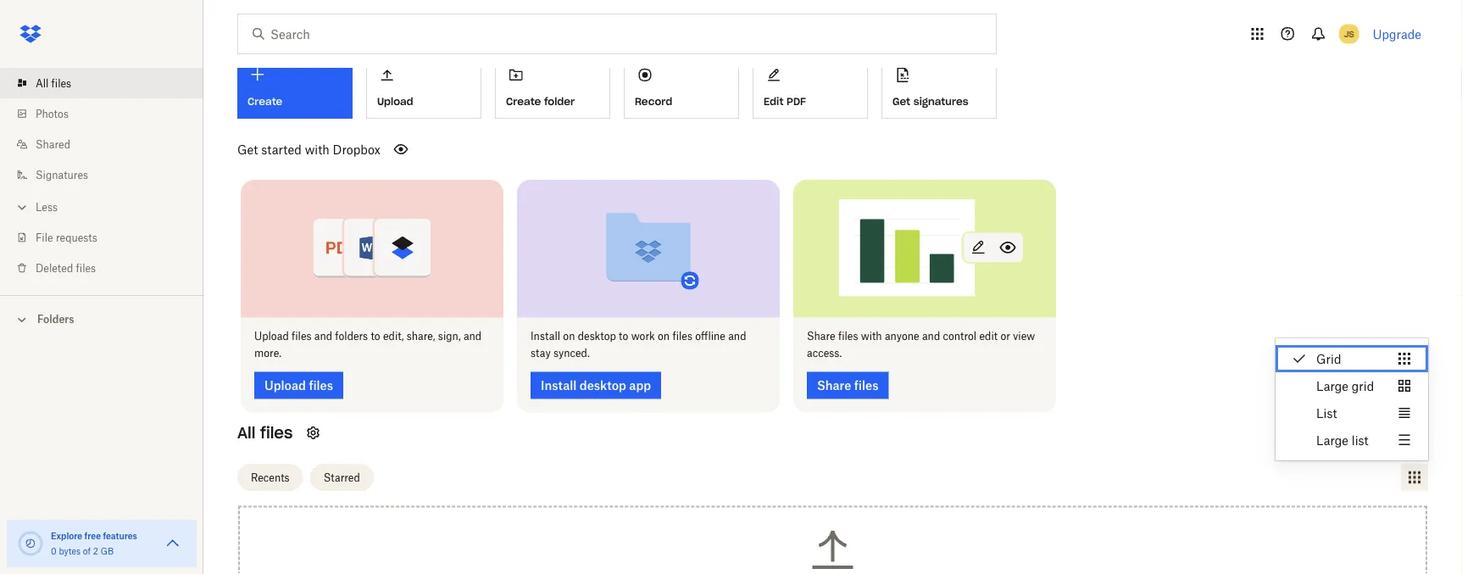 Task type: describe. For each thing, give the bounding box(es) containing it.
large list
[[1317, 433, 1369, 447]]

edit pdf
[[764, 95, 806, 108]]

create folder
[[506, 95, 575, 108]]

less image
[[14, 199, 31, 216]]

1 horizontal spatial all
[[237, 423, 256, 443]]

to inside install on desktop to work on files offline and stay synced.
[[619, 330, 629, 343]]

deleted files
[[36, 262, 96, 274]]

dropbox image
[[14, 17, 47, 51]]

folders
[[335, 330, 368, 343]]

pdf
[[787, 95, 806, 108]]

with for files
[[861, 330, 883, 343]]

2
[[93, 546, 98, 556]]

file
[[36, 231, 53, 244]]

files inside share files with anyone and control edit or view access.
[[839, 330, 859, 343]]

sign,
[[438, 330, 461, 343]]

you
[[1338, 427, 1355, 439]]

create folder button
[[495, 54, 611, 119]]

1 on from the left
[[563, 330, 575, 343]]

all files link
[[14, 68, 204, 98]]

recents button
[[237, 464, 303, 491]]

1 and from the left
[[314, 330, 332, 343]]

1 horizontal spatial all files
[[237, 423, 293, 443]]

large for large list
[[1317, 433, 1349, 447]]

get signatures button
[[882, 54, 997, 119]]

large grid
[[1317, 379, 1375, 393]]

files inside upload files and folders to edit, share, sign, and more.
[[292, 330, 312, 343]]

files inside install on desktop to work on files offline and stay synced.
[[673, 330, 693, 343]]

record button
[[624, 54, 739, 119]]

shared link
[[14, 129, 204, 159]]

list
[[1352, 433, 1369, 447]]

0
[[51, 546, 57, 556]]

upload
[[254, 330, 289, 343]]

file requests
[[36, 231, 97, 244]]

to inside upload files and folders to edit, share, sign, and more.
[[371, 330, 380, 343]]

folders button
[[0, 306, 204, 331]]

files inside all files link
[[51, 77, 71, 89]]

signatures link
[[14, 159, 204, 190]]

share
[[807, 330, 836, 343]]

all files inside list item
[[36, 77, 71, 89]]

photos link
[[14, 98, 204, 129]]

work
[[631, 330, 655, 343]]

with for started
[[305, 142, 330, 156]]

signatures
[[36, 168, 88, 181]]

deleted
[[36, 262, 73, 274]]

requests
[[56, 231, 97, 244]]

offline
[[696, 330, 726, 343]]

less
[[36, 201, 58, 213]]

features
[[103, 530, 137, 541]]

edit
[[764, 95, 784, 108]]

deleted files link
[[14, 253, 204, 283]]

dropbox
[[333, 142, 381, 156]]



Task type: locate. For each thing, give the bounding box(es) containing it.
0 vertical spatial with
[[305, 142, 330, 156]]

on right work
[[658, 330, 670, 343]]

files right share
[[839, 330, 859, 343]]

shared
[[36, 138, 70, 151]]

all up photos
[[36, 77, 49, 89]]

record
[[635, 95, 673, 108]]

1 large from the top
[[1317, 379, 1349, 393]]

starred button
[[310, 464, 374, 491]]

1 vertical spatial all files
[[237, 423, 293, 443]]

2 and from the left
[[464, 330, 482, 343]]

large down list
[[1317, 433, 1349, 447]]

0 horizontal spatial with
[[305, 142, 330, 156]]

upgrade link
[[1374, 27, 1422, 41]]

with inside share files with anyone and control edit or view access.
[[861, 330, 883, 343]]

create
[[506, 95, 541, 108]]

1 vertical spatial with
[[861, 330, 883, 343]]

anyone
[[885, 330, 920, 343]]

file requests link
[[14, 222, 204, 253]]

files up recents button
[[260, 423, 293, 443]]

get inside get signatures button
[[893, 95, 911, 108]]

files right deleted
[[76, 262, 96, 274]]

on
[[563, 330, 575, 343], [658, 330, 670, 343]]

gb
[[101, 546, 114, 556]]

0 horizontal spatial to
[[371, 330, 380, 343]]

with right started
[[305, 142, 330, 156]]

on up synced.
[[563, 330, 575, 343]]

to left work
[[619, 330, 629, 343]]

and right offline on the left bottom
[[729, 330, 747, 343]]

desktop
[[578, 330, 616, 343]]

1 vertical spatial large
[[1317, 433, 1349, 447]]

grid radio item
[[1276, 345, 1429, 372]]

large list radio item
[[1276, 427, 1429, 454]]

only you have access
[[1312, 427, 1415, 439]]

0 vertical spatial all
[[36, 77, 49, 89]]

get started with dropbox
[[237, 142, 381, 156]]

all files up recents button
[[237, 423, 293, 443]]

free
[[84, 530, 101, 541]]

list
[[1317, 406, 1338, 420]]

get signatures
[[893, 95, 969, 108]]

large grid radio item
[[1276, 372, 1429, 399]]

files up photos
[[51, 77, 71, 89]]

share,
[[407, 330, 436, 343]]

3 and from the left
[[729, 330, 747, 343]]

1 horizontal spatial to
[[619, 330, 629, 343]]

0 horizontal spatial all files
[[36, 77, 71, 89]]

list
[[0, 58, 204, 295]]

bytes
[[59, 546, 81, 556]]

started
[[261, 142, 302, 156]]

folder
[[544, 95, 575, 108]]

upload files and folders to edit, share, sign, and more.
[[254, 330, 482, 360]]

all up recents button
[[237, 423, 256, 443]]

large down grid
[[1317, 379, 1349, 393]]

and inside install on desktop to work on files offline and stay synced.
[[729, 330, 747, 343]]

share files with anyone and control edit or view access.
[[807, 330, 1036, 360]]

signatures
[[914, 95, 969, 108]]

upgrade
[[1374, 27, 1422, 41]]

all files
[[36, 77, 71, 89], [237, 423, 293, 443]]

explore free features 0 bytes of 2 gb
[[51, 530, 137, 556]]

view
[[1014, 330, 1036, 343]]

explore
[[51, 530, 82, 541]]

all
[[36, 77, 49, 89], [237, 423, 256, 443]]

0 vertical spatial large
[[1317, 379, 1349, 393]]

and inside share files with anyone and control edit or view access.
[[923, 330, 941, 343]]

access.
[[807, 347, 842, 360]]

and left control
[[923, 330, 941, 343]]

photos
[[36, 107, 69, 120]]

1 horizontal spatial with
[[861, 330, 883, 343]]

and left 'folders'
[[314, 330, 332, 343]]

have
[[1358, 427, 1380, 439]]

or
[[1001, 330, 1011, 343]]

1 vertical spatial get
[[237, 142, 258, 156]]

4 and from the left
[[923, 330, 941, 343]]

stay
[[531, 347, 551, 360]]

list containing all files
[[0, 58, 204, 295]]

large inside large list radio item
[[1317, 433, 1349, 447]]

list radio item
[[1276, 399, 1429, 427]]

grid
[[1352, 379, 1375, 393]]

quota usage element
[[17, 530, 44, 557]]

with
[[305, 142, 330, 156], [861, 330, 883, 343]]

files right upload
[[292, 330, 312, 343]]

only
[[1312, 427, 1335, 439]]

0 vertical spatial all files
[[36, 77, 71, 89]]

large inside large grid radio item
[[1317, 379, 1349, 393]]

get for get signatures
[[893, 95, 911, 108]]

synced.
[[554, 347, 590, 360]]

edit pdf button
[[753, 54, 868, 119]]

get left started
[[237, 142, 258, 156]]

files
[[51, 77, 71, 89], [76, 262, 96, 274], [292, 330, 312, 343], [673, 330, 693, 343], [839, 330, 859, 343], [260, 423, 293, 443]]

to left edit,
[[371, 330, 380, 343]]

and
[[314, 330, 332, 343], [464, 330, 482, 343], [729, 330, 747, 343], [923, 330, 941, 343]]

2 on from the left
[[658, 330, 670, 343]]

starred
[[324, 471, 360, 484]]

0 vertical spatial get
[[893, 95, 911, 108]]

control
[[943, 330, 977, 343]]

and right sign, on the bottom left of the page
[[464, 330, 482, 343]]

all inside list item
[[36, 77, 49, 89]]

edit,
[[383, 330, 404, 343]]

files inside deleted files "link"
[[76, 262, 96, 274]]

large for large grid
[[1317, 379, 1349, 393]]

get for get started with dropbox
[[237, 142, 258, 156]]

to
[[371, 330, 380, 343], [619, 330, 629, 343]]

0 horizontal spatial get
[[237, 142, 258, 156]]

folders
[[37, 313, 74, 326]]

all files up photos
[[36, 77, 71, 89]]

1 horizontal spatial on
[[658, 330, 670, 343]]

get left signatures
[[893, 95, 911, 108]]

recents
[[251, 471, 290, 484]]

2 large from the top
[[1317, 433, 1349, 447]]

access
[[1383, 427, 1415, 439]]

get
[[893, 95, 911, 108], [237, 142, 258, 156]]

more.
[[254, 347, 282, 360]]

files left offline on the left bottom
[[673, 330, 693, 343]]

0 horizontal spatial on
[[563, 330, 575, 343]]

0 horizontal spatial all
[[36, 77, 49, 89]]

install on desktop to work on files offline and stay synced.
[[531, 330, 747, 360]]

grid
[[1317, 352, 1342, 366]]

large
[[1317, 379, 1349, 393], [1317, 433, 1349, 447]]

all files list item
[[0, 68, 204, 98]]

1 horizontal spatial get
[[893, 95, 911, 108]]

1 to from the left
[[371, 330, 380, 343]]

with left anyone
[[861, 330, 883, 343]]

edit
[[980, 330, 998, 343]]

2 to from the left
[[619, 330, 629, 343]]

of
[[83, 546, 91, 556]]

1 vertical spatial all
[[237, 423, 256, 443]]

install
[[531, 330, 561, 343]]



Task type: vqa. For each thing, say whether or not it's contained in the screenshot.
third row from the bottom of the page
no



